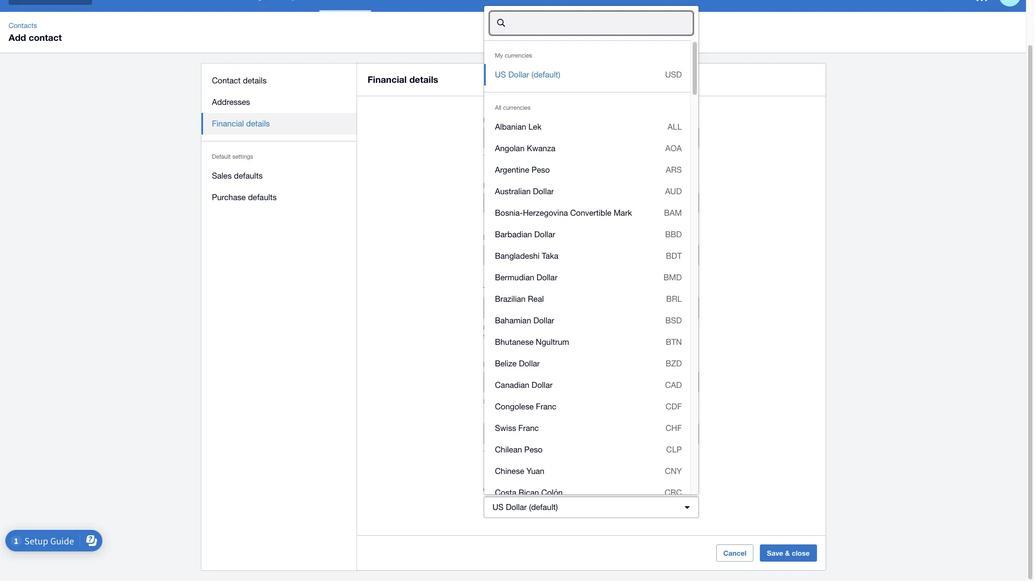 Task type: describe. For each thing, give the bounding box(es) containing it.
bangladeshi
[[495, 252, 540, 261]]

barbadian
[[495, 230, 532, 239]]

mark
[[614, 208, 632, 218]]

routing number
[[483, 181, 537, 190]]

addresses
[[212, 97, 250, 107]]

see
[[491, 450, 501, 457]]

usd
[[665, 70, 682, 79]]

misc
[[597, 450, 612, 457]]

1099 down to
[[483, 458, 497, 465]]

create
[[634, 154, 651, 161]]

report
[[671, 325, 687, 331]]

needed
[[594, 325, 614, 331]]

Tax text field
[[535, 298, 698, 318]]

contact up "chinese"
[[498, 458, 518, 465]]

herzegovina
[[523, 208, 568, 218]]

1099 down need
[[642, 459, 655, 465]]

argentine peso
[[495, 165, 550, 175]]

the left the federal at the bottom
[[505, 399, 513, 405]]

9
[[643, 399, 647, 405]]

bam
[[664, 208, 682, 218]]

0 vertical spatial group
[[638, 429, 659, 438]]

sales defaults button
[[201, 165, 357, 187]]

us inside list box
[[495, 70, 506, 79]]

congolese
[[495, 402, 534, 411]]

routing number group
[[483, 179, 699, 214]]

your inside enter your contact's tax number, which is needed when filing the 1099 report to the irs.
[[499, 325, 511, 331]]

contacts
[[657, 459, 680, 465]]

the left bills
[[567, 154, 575, 161]]

1099 left nec
[[556, 450, 570, 457]]

aoa
[[665, 144, 682, 153]]

these
[[483, 154, 499, 161]]

contact up 'chilean peso'
[[536, 429, 563, 438]]

form
[[648, 399, 660, 405]]

none text field inside "group"
[[516, 13, 692, 33]]

tax for tax
[[538, 325, 547, 331]]

belize
[[495, 359, 517, 368]]

1 horizontal spatial financial
[[368, 74, 407, 85]]

1 vertical spatial (default)
[[529, 503, 558, 512]]

cdf
[[666, 402, 682, 411]]

bermudian dollar
[[495, 273, 558, 282]]

btn
[[666, 338, 682, 347]]

all
[[668, 122, 682, 131]]

the right filing
[[646, 325, 654, 331]]

match
[[587, 399, 604, 405]]

Currency field
[[484, 5, 699, 582]]

dollar for bmd
[[537, 273, 558, 282]]

bank account name
[[483, 116, 550, 124]]

bosnia-
[[495, 208, 523, 218]]

to inside enter your contact's tax number, which is needed when filing the 1099 report to the irs.
[[688, 325, 693, 331]]

reference group
[[483, 231, 699, 266]]

brazilian real
[[495, 295, 544, 304]]

the inside to see this contact on your 1099 nec and misc report, you'll need to select the 1099 contact group
[[687, 450, 695, 457]]

my currencies
[[495, 52, 532, 59]]

peso for argentine peso
[[532, 165, 550, 175]]

close
[[792, 549, 810, 558]]

Bank account name field
[[484, 128, 698, 148]]

taka
[[542, 252, 558, 261]]

argentine
[[495, 165, 529, 175]]

Reference field
[[484, 245, 698, 266]]

purchase defaults
[[212, 193, 277, 202]]

number,
[[548, 325, 570, 331]]

us dollar (default) inside "group"
[[495, 70, 560, 79]]

select a classification button
[[483, 372, 699, 393]]

number
[[512, 181, 537, 190]]

1099 inside enter your contact's tax number, which is needed when filing the 1099 report to the irs.
[[656, 325, 669, 331]]

yuan
[[527, 467, 545, 476]]

need
[[648, 450, 661, 457]]

dollar for bsd
[[533, 316, 554, 325]]

enter
[[483, 325, 497, 331]]

save & close
[[767, 549, 810, 558]]

swiss
[[495, 424, 516, 433]]

dollar for bzd
[[519, 359, 540, 368]]

Routing number field
[[484, 193, 591, 213]]

dollar for cad
[[532, 381, 553, 390]]

financial details inside button
[[212, 119, 270, 128]]

clp
[[666, 445, 682, 455]]

federal
[[483, 360, 508, 369]]

contact details button
[[201, 70, 357, 92]]

1 horizontal spatial financial details
[[368, 74, 438, 85]]

enter your contact's tax number, which is needed when filing the 1099 report to the irs.
[[483, 325, 693, 340]]

settings
[[232, 154, 253, 160]]

select
[[493, 378, 515, 387]]

australian dollar
[[495, 187, 554, 196]]

defaults for purchase defaults
[[248, 193, 277, 202]]

Bank account number field
[[591, 193, 698, 213]]

default settings
[[212, 154, 253, 160]]

all
[[495, 104, 501, 111]]

congolese franc
[[495, 402, 556, 411]]

which
[[571, 325, 587, 331]]

chilean peso
[[495, 445, 543, 455]]

batch
[[657, 154, 672, 161]]

australian
[[495, 187, 531, 196]]

tax
[[483, 285, 495, 294]]

bsd
[[665, 316, 682, 325]]

contact inside 'contacts add contact'
[[29, 32, 62, 43]]

1 vertical spatial us
[[493, 503, 504, 512]]

filing
[[632, 325, 644, 331]]

addresses button
[[201, 92, 357, 113]]

real
[[528, 295, 544, 304]]

bank
[[483, 116, 501, 124]]

save
[[767, 549, 783, 558]]

reference
[[483, 233, 518, 242]]

cad
[[665, 381, 682, 390]]

to inside to see this contact on your 1099 nec and misc report, you'll need to select the 1099 contact group
[[663, 450, 668, 457]]



Task type: vqa. For each thing, say whether or not it's contained in the screenshot.
text box
yes



Task type: locate. For each thing, give the bounding box(es) containing it.
defaults for sales defaults
[[234, 171, 263, 180]]

1 horizontal spatial a
[[652, 154, 656, 161]]

bahamian
[[495, 316, 531, 325]]

(default) down colón
[[529, 503, 558, 512]]

bhutanese
[[495, 338, 534, 347]]

swiss franc
[[495, 424, 539, 433]]

0 horizontal spatial group
[[520, 458, 535, 465]]

albanian lek
[[495, 122, 542, 131]]

peso for chilean peso
[[524, 445, 543, 455]]

0 horizontal spatial financial
[[212, 119, 244, 128]]

tax
[[538, 325, 547, 331], [510, 360, 521, 369], [535, 399, 543, 405]]

angolan
[[495, 144, 525, 153]]

contacts
[[9, 22, 37, 30]]

0 vertical spatial defaults
[[234, 171, 263, 180]]

&
[[785, 549, 790, 558]]

dollar down costa
[[506, 503, 527, 512]]

mark
[[627, 459, 641, 465]]

currencies for all currencies
[[503, 104, 531, 111]]

classification up select a classification
[[523, 360, 567, 369]]

dollar down real
[[533, 316, 554, 325]]

peso up the yuan
[[524, 445, 543, 455]]

franc down congolese franc
[[518, 424, 539, 433]]

1 vertical spatial peso
[[524, 445, 543, 455]]

financial inside button
[[212, 119, 244, 128]]

2 vertical spatial classification
[[544, 399, 579, 405]]

0 vertical spatial your
[[499, 325, 511, 331]]

to see this contact on your 1099 nec and misc report, you'll need to select the 1099 contact group
[[483, 450, 695, 465]]

tax for federal tax classification
[[535, 399, 543, 405]]

these details will show against the bills to pay when you create a batch payment.
[[483, 154, 699, 161]]

purchase
[[212, 193, 246, 202]]

this right see at the left
[[502, 450, 512, 457]]

bills
[[577, 154, 587, 161]]

add inside 'contacts add contact'
[[9, 32, 26, 43]]

and
[[585, 450, 595, 457]]

classification for federal tax classification
[[523, 360, 567, 369]]

1 vertical spatial this
[[502, 450, 512, 457]]

1 vertical spatial a
[[517, 378, 522, 387]]

0 vertical spatial on
[[617, 399, 624, 405]]

to
[[483, 450, 490, 457]]

belize dollar
[[495, 359, 540, 368]]

1 vertical spatial us dollar (default)
[[493, 503, 558, 512]]

dollar for bbd
[[534, 230, 555, 239]]

us dollar (default) down the rican
[[493, 503, 558, 512]]

menu containing contact details
[[201, 64, 357, 215]]

0 horizontal spatial your
[[499, 325, 511, 331]]

to left pay
[[589, 154, 594, 161]]

1 vertical spatial group
[[520, 458, 535, 465]]

list box containing us dollar
[[484, 40, 690, 582]]

to up nec
[[566, 429, 573, 438]]

0 vertical spatial peso
[[532, 165, 550, 175]]

dollar up the federal at the bottom
[[532, 381, 553, 390]]

chinese
[[495, 467, 524, 476]]

1 horizontal spatial add
[[504, 429, 519, 438]]

financial details button
[[201, 113, 357, 135]]

dollar up herzegovina at the right top
[[533, 187, 554, 196]]

dollar for aud
[[533, 187, 554, 196]]

1 vertical spatial defaults
[[248, 193, 277, 202]]

currencies right my
[[505, 52, 532, 59]]

your inside to see this contact on your 1099 nec and misc report, you'll need to select the 1099 contact group
[[543, 450, 555, 457]]

currencies for my currencies
[[505, 52, 532, 59]]

chinese yuan
[[495, 467, 545, 476]]

a inside popup button
[[517, 378, 522, 387]]

costa rican colón
[[495, 489, 563, 498]]

financial
[[368, 74, 407, 85], [212, 119, 244, 128]]

peso down show
[[532, 165, 550, 175]]

add down contacts link
[[9, 32, 26, 43]]

is
[[589, 325, 593, 331]]

0 horizontal spatial financial details
[[212, 119, 270, 128]]

irs.
[[493, 333, 504, 340]]

you'll
[[632, 450, 646, 457]]

bdt
[[666, 252, 682, 261]]

this inside to see this contact on your 1099 nec and misc report, you'll need to select the 1099 contact group
[[502, 450, 512, 457]]

on up the yuan
[[535, 450, 542, 457]]

show
[[530, 154, 544, 161]]

barbadian dollar
[[495, 230, 555, 239]]

convertible
[[570, 208, 612, 218]]

contact down contacts link
[[29, 32, 62, 43]]

when left you
[[607, 154, 621, 161]]

bhutanese ngultrum
[[495, 338, 569, 347]]

group
[[484, 6, 699, 582]]

0 vertical spatial currencies
[[505, 52, 532, 59]]

0 horizontal spatial a
[[517, 378, 522, 387]]

None text field
[[516, 13, 692, 33]]

tax left number,
[[538, 325, 547, 331]]

cny
[[665, 467, 682, 476]]

(default)
[[531, 70, 560, 79], [529, 503, 558, 512]]

when inside enter your contact's tax number, which is needed when filing the 1099 report to the irs.
[[616, 325, 630, 331]]

us down my
[[495, 70, 506, 79]]

the up nec
[[575, 429, 586, 438]]

federal tax classification
[[483, 360, 567, 369]]

specify
[[483, 399, 503, 405]]

your up the yuan
[[543, 450, 555, 457]]

colón
[[541, 489, 563, 498]]

learn
[[591, 459, 606, 465]]

default
[[212, 154, 231, 160]]

franc for congolese franc
[[536, 402, 556, 411]]

cancel button
[[716, 545, 754, 562]]

dollar down my currencies
[[508, 70, 529, 79]]

dollar up select a classification
[[519, 359, 540, 368]]

dollar
[[508, 70, 529, 79], [533, 187, 554, 196], [534, 230, 555, 239], [537, 273, 558, 282], [533, 316, 554, 325], [519, 359, 540, 368], [532, 381, 553, 390], [506, 503, 527, 512]]

pay
[[596, 154, 605, 161]]

you
[[623, 154, 633, 161]]

specify the federal tax classification to match that on the w-9 form
[[483, 399, 660, 405]]

0 horizontal spatial this
[[502, 450, 512, 457]]

franc right the federal at the bottom
[[536, 402, 556, 411]]

on right that
[[617, 399, 624, 405]]

navigation
[[99, 0, 859, 12]]

1 vertical spatial financial
[[212, 119, 244, 128]]

0 vertical spatial (default)
[[531, 70, 560, 79]]

0 vertical spatial tax
[[538, 325, 547, 331]]

defaults down sales defaults button
[[248, 193, 277, 202]]

none button
[[484, 297, 531, 319]]

cancel
[[723, 549, 747, 558]]

defaults down settings
[[234, 171, 263, 180]]

(default) down my currencies
[[531, 70, 560, 79]]

0 vertical spatial financial details
[[368, 74, 438, 85]]

list box
[[484, 40, 690, 582]]

when left filing
[[616, 325, 630, 331]]

a right select
[[517, 378, 522, 387]]

ngultrum
[[536, 338, 569, 347]]

kwanza
[[527, 144, 555, 153]]

tax right federal
[[510, 360, 521, 369]]

to right report at the right bottom of the page
[[688, 325, 693, 331]]

financial details
[[368, 74, 438, 85], [212, 119, 270, 128]]

to down report,
[[620, 459, 626, 465]]

sales
[[212, 171, 232, 180]]

1099 up misc
[[589, 429, 607, 438]]

your up "irs." at bottom left
[[499, 325, 511, 331]]

select a classification
[[493, 378, 571, 387]]

add
[[9, 32, 26, 43], [504, 429, 519, 438]]

purchase defaults button
[[201, 187, 357, 208]]

w-
[[635, 399, 643, 405]]

1 vertical spatial your
[[543, 450, 555, 457]]

franc for swiss franc
[[518, 424, 539, 433]]

0 vertical spatial this
[[521, 429, 534, 438]]

1 horizontal spatial this
[[521, 429, 534, 438]]

this up 'chilean peso'
[[521, 429, 534, 438]]

us down costa
[[493, 503, 504, 512]]

list box inside "group"
[[484, 40, 690, 582]]

details
[[409, 74, 438, 85], [243, 76, 267, 85], [246, 119, 270, 128], [501, 154, 518, 161]]

bmd
[[664, 273, 682, 282]]

on inside to see this contact on your 1099 nec and misc report, you'll need to select the 1099 contact group
[[535, 450, 542, 457]]

1 vertical spatial add
[[504, 429, 519, 438]]

chf
[[666, 424, 682, 433]]

0 vertical spatial a
[[652, 154, 656, 161]]

the right select
[[687, 450, 695, 457]]

albanian
[[495, 122, 526, 131]]

1 vertical spatial financial details
[[212, 119, 270, 128]]

1 vertical spatial currencies
[[503, 104, 531, 111]]

us
[[495, 70, 506, 79], [493, 503, 504, 512]]

contact
[[29, 32, 62, 43], [536, 429, 563, 438], [609, 429, 636, 438], [513, 450, 533, 457], [498, 458, 518, 465]]

1 horizontal spatial group
[[638, 429, 659, 438]]

bbd
[[665, 230, 682, 239]]

against
[[546, 154, 565, 161]]

dollar down herzegovina at the right top
[[534, 230, 555, 239]]

franc
[[536, 402, 556, 411], [518, 424, 539, 433]]

dollar down "taka"
[[537, 273, 558, 282]]

1 vertical spatial on
[[535, 450, 542, 457]]

group up need
[[638, 429, 659, 438]]

svg image
[[976, 0, 987, 1]]

contacts link
[[4, 20, 41, 31]]

to up the contacts
[[663, 450, 668, 457]]

group inside currency field
[[484, 6, 699, 582]]

the left w- at right
[[625, 399, 634, 405]]

1 vertical spatial classification
[[524, 378, 571, 387]]

angolan kwanza
[[495, 144, 555, 153]]

the down enter
[[483, 333, 492, 340]]

0 vertical spatial when
[[607, 154, 621, 161]]

2 vertical spatial tax
[[535, 399, 543, 405]]

group inside to see this contact on your 1099 nec and misc report, you'll need to select the 1099 contact group
[[520, 458, 535, 465]]

a left batch
[[652, 154, 656, 161]]

us dollar (default) down my currencies
[[495, 70, 560, 79]]

contact up report,
[[609, 429, 636, 438]]

group up chinese yuan
[[520, 458, 535, 465]]

1 vertical spatial when
[[616, 325, 630, 331]]

0 horizontal spatial add
[[9, 32, 26, 43]]

costa
[[495, 489, 516, 498]]

my
[[495, 52, 503, 59]]

1 horizontal spatial on
[[617, 399, 624, 405]]

add up chilean
[[504, 429, 519, 438]]

0 vertical spatial financial
[[368, 74, 407, 85]]

menu
[[201, 64, 357, 215]]

how
[[608, 459, 619, 465]]

classification down federal tax classification
[[524, 378, 571, 387]]

currencies
[[505, 52, 532, 59], [503, 104, 531, 111]]

group containing us dollar
[[484, 6, 699, 582]]

0 vertical spatial us dollar (default)
[[495, 70, 560, 79]]

tax inside enter your contact's tax number, which is needed when filing the 1099 report to the irs.
[[538, 325, 547, 331]]

0 horizontal spatial on
[[535, 450, 542, 457]]

crc
[[665, 489, 682, 498]]

payment.
[[674, 154, 699, 161]]

currencies up the bank account name
[[503, 104, 531, 111]]

classification left match
[[544, 399, 579, 405]]

canadian dollar
[[495, 381, 553, 390]]

ars
[[666, 165, 682, 175]]

defaults
[[234, 171, 263, 180], [248, 193, 277, 202]]

this
[[521, 429, 534, 438], [502, 450, 512, 457]]

1 vertical spatial franc
[[518, 424, 539, 433]]

1 vertical spatial tax
[[510, 360, 521, 369]]

tax right the federal at the bottom
[[535, 399, 543, 405]]

(default) inside currency field
[[531, 70, 560, 79]]

learn how to mark 1099 contacts link
[[591, 458, 691, 466]]

bahamian dollar
[[495, 316, 554, 325]]

0 vertical spatial classification
[[523, 360, 567, 369]]

1 horizontal spatial your
[[543, 450, 555, 457]]

classification for select a classification
[[524, 378, 571, 387]]

1099 left report at the right bottom of the page
[[656, 325, 669, 331]]

0 vertical spatial add
[[9, 32, 26, 43]]

to left match
[[580, 399, 585, 405]]

account
[[502, 116, 530, 124]]

that
[[605, 399, 616, 405]]

0 vertical spatial us
[[495, 70, 506, 79]]

classification inside popup button
[[524, 378, 571, 387]]

contact up chinese yuan
[[513, 450, 533, 457]]

0 vertical spatial franc
[[536, 402, 556, 411]]

add this contact to the 1099 contact group
[[504, 429, 659, 438]]



